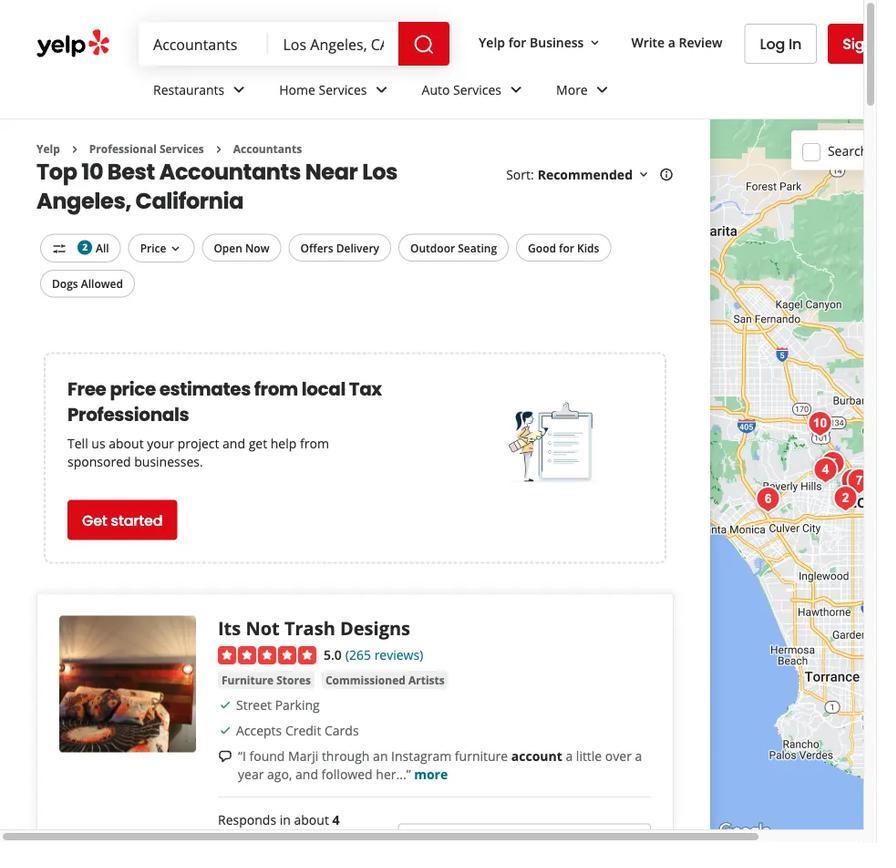 Task type: locate. For each thing, give the bounding box(es) containing it.
3 24 chevron down v2 image from the left
[[505, 79, 527, 101]]

responds in about
[[218, 811, 332, 829]]

accountants up open
[[159, 156, 301, 187]]

her..."
[[376, 766, 411, 783]]

yelp left 16 chevron right v2 icon
[[36, 141, 60, 156]]

1 vertical spatial about
[[294, 811, 329, 829]]

5.0 link
[[324, 644, 342, 664]]

0 vertical spatial yelp
[[479, 33, 505, 51]]

for
[[509, 33, 527, 51], [559, 240, 575, 255]]

sort:
[[506, 166, 534, 183]]

commissioned artists button
[[322, 671, 448, 689]]

1 horizontal spatial yelp
[[479, 33, 505, 51]]

24 chevron down v2 image right more
[[592, 79, 614, 101]]

write a review
[[632, 33, 723, 51]]

24 chevron down v2 image for restaurants
[[228, 79, 250, 101]]

yelp inside yelp for business button
[[479, 33, 505, 51]]

through
[[322, 747, 370, 765]]

for left kids
[[559, 240, 575, 255]]

accountants
[[233, 141, 302, 156], [159, 156, 301, 187]]

auto
[[422, 81, 450, 98]]

search
[[828, 142, 868, 159]]

0 horizontal spatial services
[[160, 141, 204, 156]]

16 chevron down v2 image
[[637, 168, 651, 182], [168, 242, 183, 256]]

2
[[82, 241, 87, 253]]

0 vertical spatial about
[[109, 435, 144, 452]]

recommended
[[538, 166, 633, 183]]

get started
[[82, 510, 163, 531]]

1 horizontal spatial and
[[296, 766, 318, 783]]

open now
[[214, 240, 269, 255]]

verizon image
[[841, 463, 877, 500]]

16 chevron down v2 image inside recommended popup button
[[637, 168, 651, 182]]

24 chevron down v2 image inside more link
[[592, 79, 614, 101]]

0 vertical spatial and
[[223, 435, 245, 452]]

1 horizontal spatial about
[[294, 811, 329, 829]]

1 24 chevron down v2 image from the left
[[228, 79, 250, 101]]

(265 reviews) link
[[346, 644, 423, 664]]

1 vertical spatial from
[[300, 435, 329, 452]]

get started button
[[67, 500, 177, 540]]

none field find
[[153, 34, 254, 54]]

and inside free price estimates from local tax professionals tell us about your project and get help from sponsored businesses.
[[223, 435, 245, 452]]

commissioned artists link
[[322, 671, 448, 689]]

None search field
[[139, 22, 453, 66]]

and down the marji
[[296, 766, 318, 783]]

and
[[223, 435, 245, 452], [296, 766, 318, 783]]

about right us
[[109, 435, 144, 452]]

log
[[760, 34, 785, 54]]

kids
[[577, 240, 600, 255]]

16 filter v2 image
[[52, 242, 67, 256]]

us
[[91, 435, 105, 452]]

0 horizontal spatial 16 chevron down v2 image
[[168, 242, 183, 256]]

in
[[280, 811, 291, 829]]

offers delivery button
[[289, 234, 391, 262]]

24 chevron down v2 image inside home services link
[[371, 79, 393, 101]]

16 chevron down v2 image for price
[[168, 242, 183, 256]]

16 checkmark v2 image
[[218, 724, 233, 738]]

1 vertical spatial and
[[296, 766, 318, 783]]

16 chevron down v2 image for recommended
[[637, 168, 651, 182]]

0 vertical spatial for
[[509, 33, 527, 51]]

recommended button
[[538, 166, 651, 183]]

2 24 chevron down v2 image from the left
[[371, 79, 393, 101]]

24 chevron down v2 image left "auto"
[[371, 79, 393, 101]]

16 speech v2 image
[[218, 750, 233, 764]]

services left 16 chevron right v2 image at the top of the page
[[160, 141, 204, 156]]

offers
[[301, 240, 333, 255]]

and left get
[[223, 435, 245, 452]]

yelp for business
[[479, 33, 584, 51]]

0 horizontal spatial and
[[223, 435, 245, 452]]

about inside free price estimates from local tax professionals tell us about your project and get help from sponsored businesses.
[[109, 435, 144, 452]]

dogs allowed button
[[40, 270, 135, 298]]

a right search on the top right
[[872, 142, 877, 159]]

1 horizontal spatial for
[[559, 240, 575, 255]]

about left 4
[[294, 811, 329, 829]]

4 24 chevron down v2 image from the left
[[592, 79, 614, 101]]

1 horizontal spatial services
[[319, 81, 367, 98]]

allowed
[[81, 276, 123, 291]]

from
[[254, 376, 298, 402], [300, 435, 329, 452]]

price
[[140, 240, 166, 255]]

year
[[238, 766, 264, 783]]

google image
[[715, 820, 775, 844]]

accountants right 16 chevron right v2 image at the top of the page
[[233, 141, 302, 156]]

filters group
[[36, 234, 615, 298]]

"i
[[238, 747, 246, 765]]

0 horizontal spatial for
[[509, 33, 527, 51]]

commissioned artists
[[326, 673, 445, 688]]

sign
[[843, 33, 874, 54]]

all
[[96, 240, 109, 255]]

its not trash designs
[[218, 616, 410, 641]]

1 horizontal spatial none field
[[283, 34, 384, 54]]

(265 reviews)
[[346, 646, 423, 663]]

yelp for yelp for business
[[479, 33, 505, 51]]

services right "auto"
[[453, 81, 502, 98]]

2 horizontal spatial services
[[453, 81, 502, 98]]

from left local
[[254, 376, 298, 402]]

a
[[668, 33, 676, 51], [872, 142, 877, 159], [566, 747, 573, 765], [635, 747, 642, 765]]

a right the 'over'
[[635, 747, 642, 765]]

dogs allowed
[[52, 276, 123, 291]]

24 chevron down v2 image inside "auto services" link
[[505, 79, 527, 101]]

0 vertical spatial 16 chevron down v2 image
[[637, 168, 651, 182]]

4
[[332, 811, 340, 829]]

16 chevron down v2 image left '16 info v2' icon
[[637, 168, 651, 182]]

16 chevron down v2 image right price
[[168, 242, 183, 256]]

24 chevron down v2 image inside "restaurants" link
[[228, 79, 250, 101]]

street parking
[[236, 696, 320, 714]]

home
[[279, 81, 315, 98]]

0 horizontal spatial none field
[[153, 34, 254, 54]]

24 chevron down v2 image down yelp for business
[[505, 79, 527, 101]]

0 horizontal spatial about
[[109, 435, 144, 452]]

none field up restaurants
[[153, 34, 254, 54]]

16 chevron down v2 image inside price dropdown button
[[168, 242, 183, 256]]

a left little
[[566, 747, 573, 765]]

24 chevron down v2 image
[[228, 79, 250, 101], [371, 79, 393, 101], [505, 79, 527, 101], [592, 79, 614, 101]]

offers delivery
[[301, 240, 379, 255]]

for for good
[[559, 240, 575, 255]]

accountants inside top 10 best accountants near los angeles, california
[[159, 156, 301, 187]]

help
[[271, 435, 297, 452]]

1 vertical spatial yelp
[[36, 141, 60, 156]]

1 none field from the left
[[153, 34, 254, 54]]

yelp
[[479, 33, 505, 51], [36, 141, 60, 156]]

0 horizontal spatial yelp
[[36, 141, 60, 156]]

price
[[110, 376, 156, 402]]

5 star rating image
[[218, 647, 316, 665]]

2 none field from the left
[[283, 34, 384, 54]]

services right home
[[319, 81, 367, 98]]

in
[[789, 34, 802, 54]]

commissioned
[[326, 673, 406, 688]]

24 chevron down v2 image for auto services
[[505, 79, 527, 101]]

map region
[[508, 66, 877, 844]]

surfas culinary district image
[[828, 481, 864, 517]]

1 horizontal spatial 16 chevron down v2 image
[[637, 168, 651, 182]]

for left business
[[509, 33, 527, 51]]

1 vertical spatial 16 chevron down v2 image
[[168, 242, 183, 256]]

24 chevron down v2 image right restaurants
[[228, 79, 250, 101]]

accountants link
[[233, 141, 302, 156]]

1 vertical spatial for
[[559, 240, 575, 255]]

review
[[679, 33, 723, 51]]

furniture
[[222, 673, 274, 688]]

restaurants
[[153, 81, 225, 98]]

estimates
[[159, 376, 251, 402]]

4 hours
[[218, 811, 340, 844]]

none field up home services
[[283, 34, 384, 54]]

from right help
[[300, 435, 329, 452]]

16 info v2 image
[[659, 168, 674, 182]]

services for auto services
[[453, 81, 502, 98]]

0 horizontal spatial from
[[254, 376, 298, 402]]

yelp up business categories element
[[479, 33, 505, 51]]

business
[[530, 33, 584, 51]]

for inside filters group
[[559, 240, 575, 255]]

None field
[[153, 34, 254, 54], [283, 34, 384, 54]]



Task type: vqa. For each thing, say whether or not it's contained in the screenshot.
Yelp for Business's YELP
yes



Task type: describe. For each thing, give the bounding box(es) containing it.
at&t store - los angeles image
[[835, 463, 871, 500]]

top 10 best accountants near los angeles, california
[[36, 156, 398, 216]]

businesses.
[[134, 453, 203, 470]]

(265
[[346, 646, 371, 663]]

an
[[373, 747, 388, 765]]

log in
[[760, 34, 802, 54]]

furniture stores
[[222, 673, 311, 688]]

price button
[[128, 234, 195, 262]]

5.0
[[324, 646, 342, 663]]

yelp for business button
[[472, 26, 610, 58]]

found
[[249, 747, 285, 765]]

professional services link
[[89, 141, 204, 156]]

over
[[605, 747, 632, 765]]

"i found marji through an instagram furniture account
[[238, 747, 563, 765]]

a right write at the top right of the page
[[668, 33, 676, 51]]

0 vertical spatial from
[[254, 376, 298, 402]]

restaurants link
[[139, 66, 265, 119]]

angeles,
[[36, 186, 131, 216]]

write a review link
[[624, 26, 730, 58]]

tell
[[67, 435, 88, 452]]

business categories element
[[139, 66, 877, 119]]

yelp link
[[36, 141, 60, 156]]

california
[[136, 186, 244, 216]]

hours
[[218, 829, 255, 844]]

open now button
[[202, 234, 281, 262]]

parking
[[275, 696, 320, 714]]

home services link
[[265, 66, 407, 119]]

cards
[[325, 722, 359, 739]]

responds
[[218, 811, 276, 829]]

furniture stores link
[[218, 671, 315, 689]]

its
[[218, 616, 241, 641]]

ago,
[[267, 766, 292, 783]]

24 chevron down v2 image for home services
[[371, 79, 393, 101]]

for for yelp
[[509, 33, 527, 51]]

instagram
[[391, 747, 452, 765]]

home services
[[279, 81, 367, 98]]

professional services
[[89, 141, 204, 156]]

seating
[[458, 240, 497, 255]]

now
[[245, 240, 269, 255]]

services for home services
[[319, 81, 367, 98]]

marji
[[288, 747, 319, 765]]

16 chevron down v2 image
[[588, 35, 602, 50]]

more link
[[542, 66, 628, 119]]

more link
[[414, 766, 448, 783]]

16 chevron right v2 image
[[211, 142, 226, 157]]

yelp for yelp link
[[36, 141, 60, 156]]

none field the near
[[283, 34, 384, 54]]

followed
[[322, 766, 373, 783]]

furniture
[[455, 747, 508, 765]]

get
[[82, 510, 107, 531]]

free price estimates from local tax professionals image
[[508, 397, 600, 488]]

trash
[[285, 616, 335, 641]]

a little over a year ago, and followed her..."
[[238, 747, 642, 783]]

16 checkmark v2 image
[[218, 698, 233, 713]]

sign link
[[828, 24, 877, 64]]

top
[[36, 156, 77, 187]]

professionals
[[67, 402, 189, 427]]

zipzapfit image
[[802, 406, 839, 442]]

artists
[[409, 673, 445, 688]]

los
[[362, 156, 398, 187]]

Near text field
[[283, 34, 384, 54]]

stores
[[277, 673, 311, 688]]

1 horizontal spatial from
[[300, 435, 329, 452]]

dogs
[[52, 276, 78, 291]]

get
[[249, 435, 267, 452]]

Find text field
[[153, 34, 254, 54]]

free
[[67, 376, 106, 402]]

more
[[414, 766, 448, 783]]

more
[[556, 81, 588, 98]]

write
[[632, 33, 665, 51]]

your
[[147, 435, 174, 452]]

reviews)
[[375, 646, 423, 663]]

free price estimates from local tax professionals tell us about your project and get help from sponsored businesses.
[[67, 376, 382, 470]]

delivery
[[336, 240, 379, 255]]

open
[[214, 240, 242, 255]]

not
[[246, 616, 280, 641]]

furniture stores button
[[218, 671, 315, 689]]

2 all
[[82, 240, 109, 255]]

auto services
[[422, 81, 502, 98]]

auto services link
[[407, 66, 542, 119]]

services for professional services
[[160, 141, 204, 156]]

credit
[[285, 722, 321, 739]]

good for kids
[[528, 240, 600, 255]]

near
[[305, 156, 358, 187]]

good
[[528, 240, 556, 255]]

outdoor seating button
[[399, 234, 509, 262]]

24 chevron down v2 image for more
[[592, 79, 614, 101]]

melrosemac image
[[815, 446, 851, 482]]

its not trash designs link
[[218, 616, 410, 641]]

started
[[111, 510, 163, 531]]

project
[[178, 435, 219, 452]]

tax
[[349, 376, 382, 402]]

artspace warehouse image
[[808, 452, 844, 489]]

and inside a little over a year ago, and followed her..."
[[296, 766, 318, 783]]

chefs' toys image
[[750, 482, 787, 518]]

search image
[[413, 34, 435, 56]]

accepts
[[236, 722, 282, 739]]

its not trash designs image
[[59, 616, 196, 753]]

16 chevron right v2 image
[[67, 142, 82, 157]]

search a
[[828, 142, 877, 159]]



